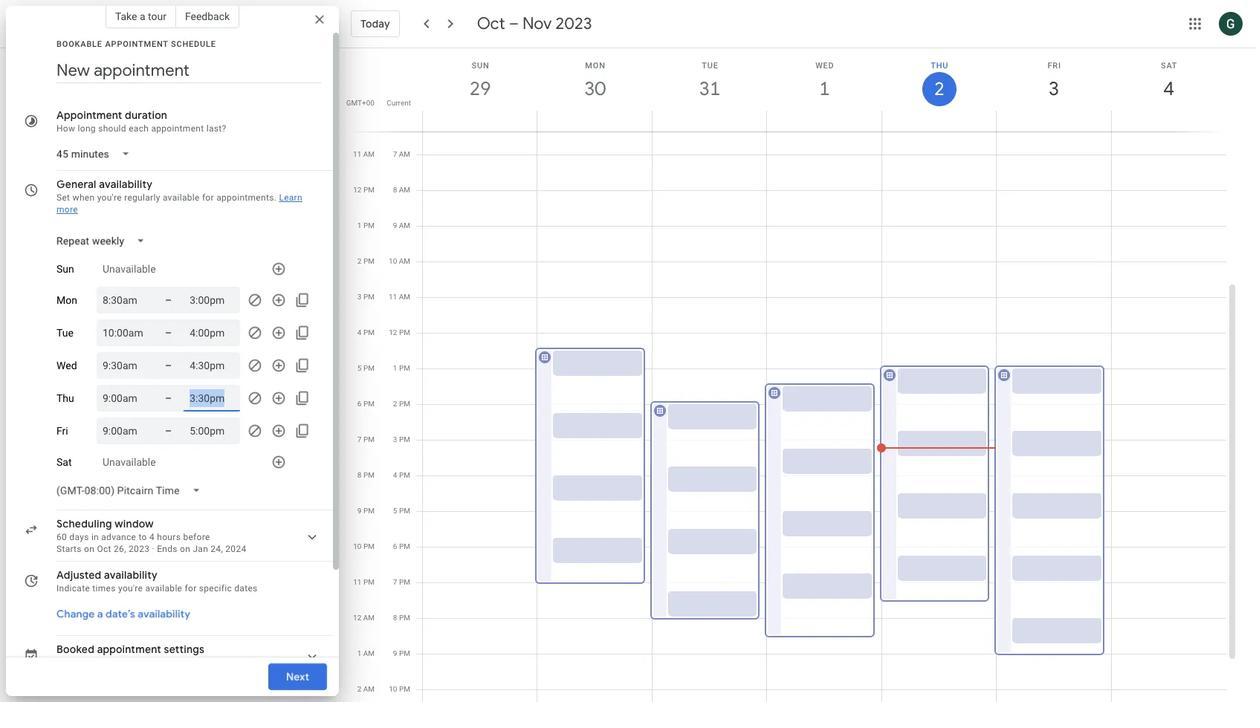 Task type: describe. For each thing, give the bounding box(es) containing it.
am down 1 am on the left of the page
[[363, 685, 375, 694]]

4 column header
[[1111, 48, 1226, 132]]

today
[[361, 17, 390, 30]]

next
[[286, 670, 309, 684]]

feedback button
[[176, 4, 239, 28]]

regularly
[[124, 193, 160, 203]]

ends
[[157, 544, 177, 555]]

am up 1 am on the left of the page
[[363, 614, 375, 622]]

2 vertical spatial 8
[[393, 614, 397, 622]]

0 vertical spatial 2023
[[556, 13, 592, 34]]

feedback
[[185, 10, 230, 22]]

1 vertical spatial 5 pm
[[393, 507, 410, 515]]

0 vertical spatial 3 pm
[[357, 293, 375, 301]]

1 am
[[357, 650, 375, 658]]

how
[[56, 123, 75, 134]]

2 vertical spatial 9
[[393, 650, 397, 658]]

unavailable for sat
[[103, 456, 156, 468]]

appointment inside appointment duration how long should each appointment last?
[[151, 123, 204, 134]]

take a tour button
[[105, 4, 176, 28]]

wed for wed
[[56, 360, 77, 372]]

1 vertical spatial 9
[[357, 507, 362, 515]]

set
[[56, 193, 70, 203]]

availability inside button
[[138, 607, 190, 621]]

hours
[[157, 532, 181, 543]]

you're inside the adjusted availability indicate times you're available for specific dates
[[118, 584, 143, 594]]

appointment
[[56, 109, 122, 122]]

schedule
[[171, 39, 216, 49]]

2 vertical spatial 7
[[393, 578, 397, 586]]

tue for tue
[[56, 327, 73, 339]]

sat for sat
[[56, 456, 72, 468]]

general availability
[[56, 178, 153, 191]]

am left 7 am
[[363, 150, 375, 158]]

a for change
[[97, 607, 103, 621]]

bookable
[[56, 39, 103, 49]]

1 horizontal spatial 11 am
[[389, 293, 410, 301]]

take a tour
[[115, 10, 166, 22]]

0 vertical spatial 5 pm
[[357, 364, 375, 372]]

availability for adjusted
[[104, 569, 158, 582]]

monday, october 30 element
[[578, 72, 612, 106]]

– for mon
[[165, 294, 172, 306]]

adjusted availability indicate times you're available for specific dates
[[56, 569, 258, 594]]

– for fri
[[165, 425, 172, 437]]

should
[[98, 123, 126, 134]]

1 horizontal spatial 9 pm
[[393, 650, 410, 658]]

7 am
[[393, 150, 410, 158]]

0 vertical spatial you're
[[97, 193, 122, 203]]

mon 30
[[584, 61, 606, 101]]

1 vertical spatial 1 pm
[[393, 364, 410, 372]]

appointments.
[[216, 193, 277, 203]]

1 on from the left
[[84, 544, 95, 555]]

available inside the adjusted availability indicate times you're available for specific dates
[[145, 584, 182, 594]]

0 vertical spatial 10 pm
[[353, 543, 375, 551]]

10 am
[[389, 257, 410, 265]]

29
[[469, 77, 490, 101]]

1 vertical spatial 11
[[389, 293, 397, 301]]

9 am
[[393, 222, 410, 230]]

1 vertical spatial 7
[[357, 436, 362, 444]]

Start time on Fridays text field
[[103, 422, 147, 440]]

appointment
[[105, 39, 168, 49]]

sat 4
[[1161, 61, 1178, 101]]

1 horizontal spatial 2 pm
[[393, 400, 410, 408]]

0 vertical spatial 7
[[393, 150, 397, 158]]

current
[[387, 99, 411, 107]]

0 vertical spatial available
[[163, 193, 200, 203]]

29 column header
[[422, 48, 538, 132]]

– for thu
[[165, 392, 172, 404]]

change a date's availability
[[56, 607, 190, 621]]

more
[[56, 204, 78, 215]]

1 vertical spatial 3 pm
[[393, 436, 410, 444]]

1 horizontal spatial oct
[[477, 13, 505, 34]]

sunday, october 29 element
[[463, 72, 497, 106]]

Start time on Mondays text field
[[103, 291, 147, 309]]

tour
[[148, 10, 166, 22]]

dates
[[234, 584, 258, 594]]

take
[[115, 10, 137, 22]]

0 horizontal spatial 12 pm
[[353, 186, 375, 194]]

0 vertical spatial 11
[[353, 150, 361, 158]]

0 vertical spatial 5
[[357, 364, 362, 372]]

am up '8 am'
[[399, 150, 410, 158]]

am down 10 am
[[399, 293, 410, 301]]

0 horizontal spatial 3
[[357, 293, 362, 301]]

2 column header
[[881, 48, 997, 132]]

bookable appointment schedule
[[56, 39, 216, 49]]

1 column header
[[767, 48, 882, 132]]

times
[[92, 584, 116, 594]]

sun for sun 29
[[472, 61, 490, 71]]

thu for thu
[[56, 392, 74, 404]]

before
[[183, 532, 210, 543]]

scheduling
[[56, 517, 112, 531]]

1 horizontal spatial for
[[202, 193, 214, 203]]

long
[[78, 123, 96, 134]]

0 horizontal spatial 6 pm
[[357, 400, 375, 408]]

1 vertical spatial 4 pm
[[393, 471, 410, 479]]

mon for mon 30
[[585, 61, 606, 71]]

0 vertical spatial 8 pm
[[357, 471, 375, 479]]

advance
[[101, 532, 136, 543]]

tue 31
[[698, 61, 720, 101]]

friday, november 3 element
[[1037, 72, 1071, 106]]

booked appointment settings button
[[51, 639, 330, 672]]

1 vertical spatial 10 pm
[[389, 685, 410, 694]]

12 am
[[353, 614, 375, 622]]

8 am
[[393, 186, 410, 194]]

0 horizontal spatial 2 pm
[[357, 257, 375, 265]]

0 vertical spatial 12
[[353, 186, 362, 194]]

– for wed
[[165, 360, 172, 372]]

0 vertical spatial 7 pm
[[357, 436, 375, 444]]

4 inside scheduling window 60 days in advance to 4 hours before starts on oct 26, 2023 · ends on jan 24, 2024
[[149, 532, 155, 543]]

31
[[698, 77, 720, 101]]

– for tue
[[165, 327, 172, 339]]

scheduling window 60 days in advance to 4 hours before starts on oct 26, 2023 · ends on jan 24, 2024
[[56, 517, 246, 555]]

booked
[[56, 643, 94, 656]]

1 vertical spatial 12 pm
[[389, 329, 410, 337]]

starts
[[56, 544, 82, 555]]

·
[[152, 544, 155, 555]]

1 vertical spatial 6
[[393, 543, 397, 551]]

change
[[56, 607, 95, 621]]

0 vertical spatial 9 pm
[[357, 507, 375, 515]]

Start time on Wednesdays text field
[[103, 357, 147, 375]]

wed for wed 1
[[816, 61, 834, 71]]

1 vertical spatial 10
[[353, 543, 362, 551]]

sun 29
[[469, 61, 490, 101]]

26,
[[114, 544, 126, 555]]

30 column header
[[537, 48, 653, 132]]

gmt+00
[[346, 99, 375, 107]]

Start time on Tuesdays text field
[[103, 324, 147, 342]]



Task type: vqa. For each thing, say whether or not it's contained in the screenshot.
middle 3
yes



Task type: locate. For each thing, give the bounding box(es) containing it.
fri up the friday, november 3 element
[[1048, 61, 1061, 71]]

11 down 10 am
[[389, 293, 397, 301]]

0 horizontal spatial 2023
[[129, 544, 150, 555]]

mon inside the mon 30
[[585, 61, 606, 71]]

thu for thu 2
[[931, 61, 949, 71]]

4 pm
[[357, 329, 375, 337], [393, 471, 410, 479]]

11 left 7 am
[[353, 150, 361, 158]]

2023 inside scheduling window 60 days in advance to 4 hours before starts on oct 26, 2023 · ends on jan 24, 2024
[[129, 544, 150, 555]]

to
[[139, 532, 147, 543]]

availability down the adjusted availability indicate times you're available for specific dates
[[138, 607, 190, 621]]

1 vertical spatial 2 pm
[[393, 400, 410, 408]]

1 horizontal spatial wed
[[816, 61, 834, 71]]

fri inside the 3 column header
[[1048, 61, 1061, 71]]

unavailable
[[103, 263, 156, 275], [103, 456, 156, 468]]

fri for fri 3
[[1048, 61, 1061, 71]]

learn more
[[56, 193, 302, 215]]

10 pm
[[353, 543, 375, 551], [389, 685, 410, 694]]

0 vertical spatial for
[[202, 193, 214, 203]]

– right start time on mondays text field on the top left of the page
[[165, 294, 172, 306]]

– left end time on thursdays text box
[[165, 392, 172, 404]]

am down '8 am'
[[399, 222, 410, 230]]

10 pm up 11 pm
[[353, 543, 375, 551]]

fri 3
[[1048, 61, 1061, 101]]

1 horizontal spatial on
[[180, 544, 190, 555]]

2 on from the left
[[180, 544, 190, 555]]

0 horizontal spatial 6
[[357, 400, 362, 408]]

9 up 11 pm
[[357, 507, 362, 515]]

sat up saturday, november 4 element
[[1161, 61, 1178, 71]]

2 pm
[[357, 257, 375, 265], [393, 400, 410, 408]]

0 horizontal spatial tue
[[56, 327, 73, 339]]

2 am
[[357, 685, 375, 694]]

12
[[353, 186, 362, 194], [389, 329, 397, 337], [353, 614, 361, 622]]

Start time on Thursdays text field
[[103, 389, 147, 407]]

10
[[389, 257, 397, 265], [353, 543, 362, 551], [389, 685, 397, 694]]

10 pm right 2 am
[[389, 685, 410, 694]]

4 inside sat 4
[[1163, 77, 1173, 101]]

1 vertical spatial 12
[[389, 329, 397, 337]]

1 vertical spatial 3
[[357, 293, 362, 301]]

– left end time on wednesdays text field
[[165, 360, 172, 372]]

0 horizontal spatial 4 pm
[[357, 329, 375, 337]]

0 vertical spatial 6 pm
[[357, 400, 375, 408]]

10 up 11 pm
[[353, 543, 362, 551]]

7
[[393, 150, 397, 158], [357, 436, 362, 444], [393, 578, 397, 586]]

End time on Thursdays text field
[[190, 389, 234, 407]]

for
[[202, 193, 214, 203], [185, 584, 197, 594]]

0 horizontal spatial 7 pm
[[357, 436, 375, 444]]

grid
[[345, 48, 1238, 702]]

24,
[[211, 544, 223, 555]]

12 pm left '8 am'
[[353, 186, 375, 194]]

a left date's
[[97, 607, 103, 621]]

you're
[[97, 193, 122, 203], [118, 584, 143, 594]]

End time on Mondays text field
[[190, 291, 234, 309]]

7 pm
[[357, 436, 375, 444], [393, 578, 410, 586]]

for left appointments.
[[202, 193, 214, 203]]

9
[[393, 222, 397, 230], [357, 507, 362, 515], [393, 650, 397, 658]]

adjusted
[[56, 569, 101, 582]]

1
[[818, 77, 829, 101], [357, 222, 362, 230], [393, 364, 397, 372], [357, 650, 361, 658]]

1 horizontal spatial 5
[[393, 507, 397, 515]]

0 vertical spatial 1 pm
[[357, 222, 375, 230]]

0 horizontal spatial 5
[[357, 364, 362, 372]]

oct left nov
[[477, 13, 505, 34]]

6 pm
[[357, 400, 375, 408], [393, 543, 410, 551]]

1 vertical spatial 8
[[357, 471, 362, 479]]

tue inside tue 31
[[702, 61, 719, 71]]

3 inside fri 3
[[1048, 77, 1059, 101]]

12 down 11 pm
[[353, 614, 361, 622]]

0 horizontal spatial 11 am
[[353, 150, 375, 158]]

1 vertical spatial 7 pm
[[393, 578, 410, 586]]

1 horizontal spatial a
[[140, 10, 145, 22]]

wed 1
[[816, 61, 834, 101]]

fri
[[1048, 61, 1061, 71], [56, 425, 68, 437]]

1 vertical spatial sun
[[56, 263, 74, 275]]

Add title text field
[[56, 59, 321, 82]]

– left the end time on tuesdays 'text field'
[[165, 327, 172, 339]]

2023
[[556, 13, 592, 34], [129, 544, 150, 555]]

indicate
[[56, 584, 90, 594]]

availability down 26,
[[104, 569, 158, 582]]

0 horizontal spatial sun
[[56, 263, 74, 275]]

when
[[73, 193, 95, 203]]

each
[[129, 123, 149, 134]]

0 vertical spatial tue
[[702, 61, 719, 71]]

2023 right nov
[[556, 13, 592, 34]]

– right start time on fridays text field
[[165, 425, 172, 437]]

wed up wednesday, november 1 element
[[816, 61, 834, 71]]

1 vertical spatial tue
[[56, 327, 73, 339]]

days
[[69, 532, 89, 543]]

grid containing 29
[[345, 48, 1238, 702]]

thu left 'start time on thursdays' text field
[[56, 392, 74, 404]]

appointment down change a date's availability button
[[97, 643, 161, 656]]

wednesday, november 1 element
[[808, 72, 842, 106]]

oct – nov 2023
[[477, 13, 592, 34]]

2 horizontal spatial 3
[[1048, 77, 1059, 101]]

0 vertical spatial availability
[[99, 178, 153, 191]]

5
[[357, 364, 362, 372], [393, 507, 397, 515]]

0 vertical spatial fri
[[1048, 61, 1061, 71]]

9 pm right 1 am on the left of the page
[[393, 650, 410, 658]]

1 horizontal spatial 6
[[393, 543, 397, 551]]

30
[[584, 77, 605, 101]]

sun inside sun 29
[[472, 61, 490, 71]]

mon left start time on mondays text field on the top left of the page
[[56, 294, 77, 306]]

11 am down 10 am
[[389, 293, 410, 301]]

1 vertical spatial fri
[[56, 425, 68, 437]]

you're down general availability
[[97, 193, 122, 203]]

tue up the 31
[[702, 61, 719, 71]]

1 horizontal spatial 6 pm
[[393, 543, 410, 551]]

1 horizontal spatial 10 pm
[[389, 685, 410, 694]]

2 vertical spatial 11
[[353, 578, 362, 586]]

you're up change a date's availability button
[[118, 584, 143, 594]]

tuesday, october 31 element
[[693, 72, 727, 106]]

1 horizontal spatial tue
[[702, 61, 719, 71]]

1 horizontal spatial 3
[[393, 436, 397, 444]]

mon for mon
[[56, 294, 77, 306]]

next button
[[268, 659, 327, 695]]

12 left '8 am'
[[353, 186, 362, 194]]

0 vertical spatial mon
[[585, 61, 606, 71]]

– left nov
[[509, 13, 519, 34]]

0 horizontal spatial a
[[97, 607, 103, 621]]

0 horizontal spatial sat
[[56, 456, 72, 468]]

1 horizontal spatial 3 pm
[[393, 436, 410, 444]]

available
[[163, 193, 200, 203], [145, 584, 182, 594]]

2024
[[225, 544, 246, 555]]

mon up 30
[[585, 61, 606, 71]]

oct down the in
[[97, 544, 111, 555]]

jan
[[193, 544, 208, 555]]

nov
[[523, 13, 552, 34]]

duration
[[125, 109, 167, 122]]

availability up regularly
[[99, 178, 153, 191]]

6
[[357, 400, 362, 408], [393, 543, 397, 551]]

End time on Tuesdays text field
[[190, 324, 234, 342]]

0 vertical spatial sun
[[472, 61, 490, 71]]

10 right 2 am
[[389, 685, 397, 694]]

availability inside the adjusted availability indicate times you're available for specific dates
[[104, 569, 158, 582]]

thu inside 2 column header
[[931, 61, 949, 71]]

0 vertical spatial wed
[[816, 61, 834, 71]]

unavailable for sun
[[103, 263, 156, 275]]

sun up 29
[[472, 61, 490, 71]]

11 am left 7 am
[[353, 150, 375, 158]]

0 vertical spatial 10
[[389, 257, 397, 265]]

1 inside wed 1
[[818, 77, 829, 101]]

9 right 1 am on the left of the page
[[393, 650, 397, 658]]

learn
[[279, 193, 302, 203]]

available right regularly
[[163, 193, 200, 203]]

tue for tue 31
[[702, 61, 719, 71]]

0 horizontal spatial fri
[[56, 425, 68, 437]]

change a date's availability button
[[51, 601, 196, 627]]

9 pm
[[357, 507, 375, 515], [393, 650, 410, 658]]

End time on Fridays text field
[[190, 422, 234, 440]]

general
[[56, 178, 96, 191]]

0 vertical spatial 11 am
[[353, 150, 375, 158]]

End time on Wednesdays text field
[[190, 357, 234, 375]]

1 vertical spatial 2023
[[129, 544, 150, 555]]

thu up thursday, november 2, today element on the right top
[[931, 61, 949, 71]]

11
[[353, 150, 361, 158], [389, 293, 397, 301], [353, 578, 362, 586]]

0 vertical spatial appointment
[[151, 123, 204, 134]]

appointment inside booked appointment settings dropdown button
[[97, 643, 161, 656]]

0 horizontal spatial 3 pm
[[357, 293, 375, 301]]

0 horizontal spatial 5 pm
[[357, 364, 375, 372]]

0 vertical spatial 9
[[393, 222, 397, 230]]

1 vertical spatial thu
[[56, 392, 74, 404]]

0 horizontal spatial 8 pm
[[357, 471, 375, 479]]

tue left start time on tuesdays text field
[[56, 327, 73, 339]]

0 vertical spatial 8
[[393, 186, 397, 194]]

booked appointment settings
[[56, 643, 204, 656]]

11 up 12 am
[[353, 578, 362, 586]]

0 vertical spatial unavailable
[[103, 263, 156, 275]]

0 vertical spatial sat
[[1161, 61, 1178, 71]]

1 vertical spatial available
[[145, 584, 182, 594]]

availability
[[99, 178, 153, 191], [104, 569, 158, 582], [138, 607, 190, 621]]

2023 down to
[[129, 544, 150, 555]]

2 unavailable from the top
[[103, 456, 156, 468]]

sat
[[1161, 61, 1178, 71], [56, 456, 72, 468]]

1 vertical spatial sat
[[56, 456, 72, 468]]

1 vertical spatial oct
[[97, 544, 111, 555]]

today button
[[351, 6, 400, 42]]

sat inside 4 column header
[[1161, 61, 1178, 71]]

specific
[[199, 584, 232, 594]]

1 horizontal spatial mon
[[585, 61, 606, 71]]

appointment duration how long should each appointment last?
[[56, 109, 226, 134]]

appointment
[[151, 123, 204, 134], [97, 643, 161, 656]]

learn more link
[[56, 193, 302, 215]]

am up 9 am
[[399, 186, 410, 194]]

0 horizontal spatial wed
[[56, 360, 77, 372]]

31 column header
[[652, 48, 767, 132]]

date's
[[106, 607, 135, 621]]

1 vertical spatial mon
[[56, 294, 77, 306]]

2 vertical spatial 10
[[389, 685, 397, 694]]

sun down more
[[56, 263, 74, 275]]

a left tour
[[140, 10, 145, 22]]

wed inside 1 'column header'
[[816, 61, 834, 71]]

am up 2 am
[[363, 650, 375, 658]]

unavailable up start time on mondays text field on the top left of the page
[[103, 263, 156, 275]]

on
[[84, 544, 95, 555], [180, 544, 190, 555]]

1 horizontal spatial 4 pm
[[393, 471, 410, 479]]

sat up the scheduling
[[56, 456, 72, 468]]

fri left start time on fridays text field
[[56, 425, 68, 437]]

sat for sat 4
[[1161, 61, 1178, 71]]

mon
[[585, 61, 606, 71], [56, 294, 77, 306]]

1 vertical spatial 5
[[393, 507, 397, 515]]

on left jan at the left
[[180, 544, 190, 555]]

2 vertical spatial 12
[[353, 614, 361, 622]]

9 up 10 am
[[393, 222, 397, 230]]

3 column header
[[996, 48, 1112, 132]]

12 pm down 10 am
[[389, 329, 410, 337]]

thu
[[931, 61, 949, 71], [56, 392, 74, 404]]

8 pm
[[357, 471, 375, 479], [393, 614, 410, 622]]

0 vertical spatial thu
[[931, 61, 949, 71]]

am down 9 am
[[399, 257, 410, 265]]

available down ends
[[145, 584, 182, 594]]

am
[[363, 150, 375, 158], [399, 150, 410, 158], [399, 186, 410, 194], [399, 222, 410, 230], [399, 257, 410, 265], [399, 293, 410, 301], [363, 614, 375, 622], [363, 650, 375, 658], [363, 685, 375, 694]]

0 horizontal spatial 9 pm
[[357, 507, 375, 515]]

sun for sun
[[56, 263, 74, 275]]

settings
[[164, 643, 204, 656]]

for left specific at the left of the page
[[185, 584, 197, 594]]

0 horizontal spatial oct
[[97, 544, 111, 555]]

9 pm up 11 pm
[[357, 507, 375, 515]]

a for take
[[140, 10, 145, 22]]

2 inside thu 2
[[933, 77, 944, 101]]

0 horizontal spatial mon
[[56, 294, 77, 306]]

sun
[[472, 61, 490, 71], [56, 263, 74, 275]]

1 vertical spatial you're
[[118, 584, 143, 594]]

thu 2
[[931, 61, 949, 101]]

12 down 10 am
[[389, 329, 397, 337]]

1 unavailable from the top
[[103, 263, 156, 275]]

2 vertical spatial 3
[[393, 436, 397, 444]]

pm
[[363, 186, 375, 194], [363, 222, 375, 230], [363, 257, 375, 265], [363, 293, 375, 301], [363, 329, 375, 337], [399, 329, 410, 337], [363, 364, 375, 372], [399, 364, 410, 372], [363, 400, 375, 408], [399, 400, 410, 408], [363, 436, 375, 444], [399, 436, 410, 444], [363, 471, 375, 479], [399, 471, 410, 479], [363, 507, 375, 515], [399, 507, 410, 515], [363, 543, 375, 551], [399, 543, 410, 551], [363, 578, 375, 586], [399, 578, 410, 586], [399, 614, 410, 622], [399, 650, 410, 658], [399, 685, 410, 694]]

window
[[115, 517, 154, 531]]

0 horizontal spatial on
[[84, 544, 95, 555]]

0 horizontal spatial thu
[[56, 392, 74, 404]]

in
[[91, 532, 99, 543]]

for inside the adjusted availability indicate times you're available for specific dates
[[185, 584, 197, 594]]

wed
[[816, 61, 834, 71], [56, 360, 77, 372]]

1 horizontal spatial 8 pm
[[393, 614, 410, 622]]

1 vertical spatial 9 pm
[[393, 650, 410, 658]]

1 vertical spatial wed
[[56, 360, 77, 372]]

last?
[[206, 123, 226, 134]]

None field
[[51, 140, 142, 167], [51, 227, 157, 254], [51, 477, 212, 504], [51, 140, 142, 167], [51, 227, 157, 254], [51, 477, 212, 504]]

0 horizontal spatial for
[[185, 584, 197, 594]]

11 pm
[[353, 578, 375, 586]]

10 down 9 am
[[389, 257, 397, 265]]

a
[[140, 10, 145, 22], [97, 607, 103, 621]]

1 vertical spatial unavailable
[[103, 456, 156, 468]]

saturday, november 4 element
[[1152, 72, 1186, 106]]

on down the in
[[84, 544, 95, 555]]

availability for general
[[99, 178, 153, 191]]

1 horizontal spatial thu
[[931, 61, 949, 71]]

appointment down duration on the top of the page
[[151, 123, 204, 134]]

0 horizontal spatial 1 pm
[[357, 222, 375, 230]]

60
[[56, 532, 67, 543]]

wed left start time on wednesdays text box
[[56, 360, 77, 372]]

oct inside scheduling window 60 days in advance to 4 hours before starts on oct 26, 2023 · ends on jan 24, 2024
[[97, 544, 111, 555]]

12 pm
[[353, 186, 375, 194], [389, 329, 410, 337]]

3
[[1048, 77, 1059, 101], [357, 293, 362, 301], [393, 436, 397, 444]]

0 horizontal spatial 10 pm
[[353, 543, 375, 551]]

0 vertical spatial oct
[[477, 13, 505, 34]]

thursday, november 2, today element
[[922, 72, 957, 106]]

1 horizontal spatial sat
[[1161, 61, 1178, 71]]

fri for fri
[[56, 425, 68, 437]]

0 vertical spatial 3
[[1048, 77, 1059, 101]]

unavailable down start time on fridays text field
[[103, 456, 156, 468]]

set when you're regularly available for appointments.
[[56, 193, 277, 203]]



